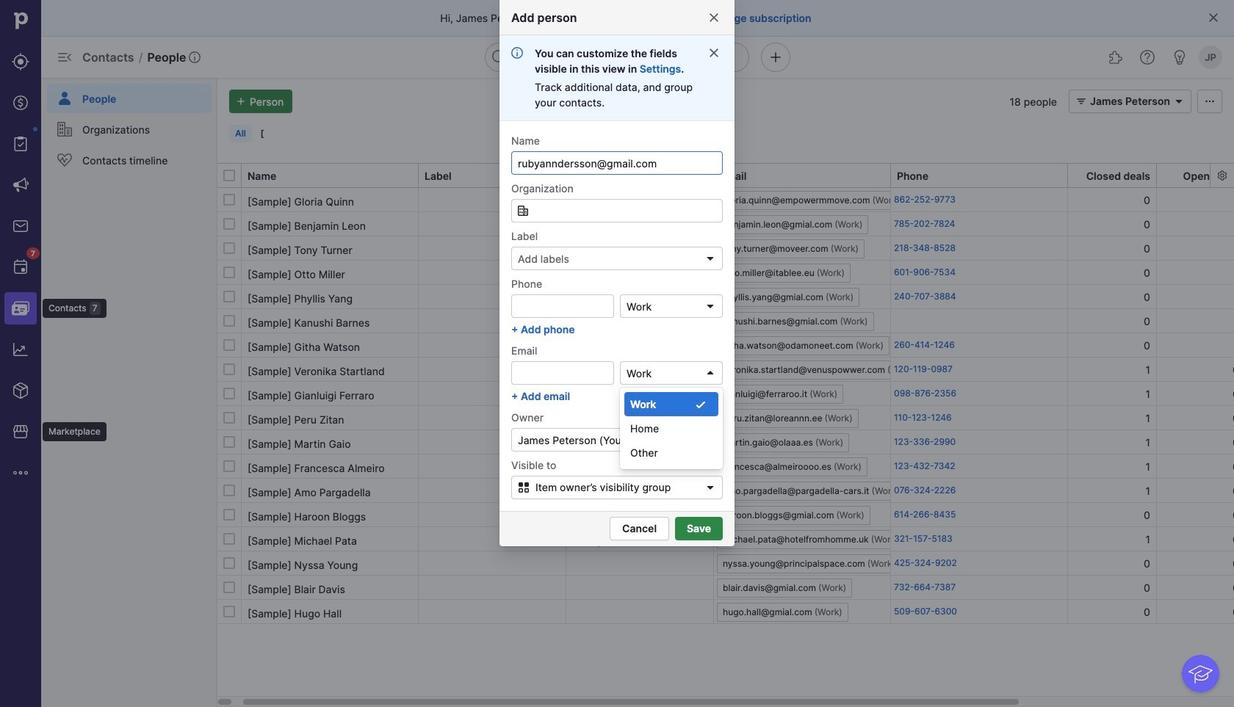Task type: describe. For each thing, give the bounding box(es) containing it.
8 size s image from the top
[[223, 533, 235, 545]]

6 size s image from the top
[[223, 436, 235, 448]]

6 size s image from the top
[[223, 461, 235, 472]]

quick add image
[[767, 48, 785, 66]]

9 size s image from the top
[[223, 582, 235, 594]]

9 size s image from the top
[[223, 606, 235, 618]]

sales assistant image
[[1171, 48, 1189, 66]]

more image
[[12, 464, 29, 482]]

color undefined image inside menu item
[[56, 90, 73, 107]]

products image
[[12, 382, 29, 400]]

2 size s image from the top
[[223, 242, 235, 254]]

home image
[[10, 10, 32, 32]]

info image
[[189, 51, 201, 63]]

quick help image
[[1139, 48, 1157, 66]]

5 size s image from the top
[[223, 388, 235, 400]]

campaigns image
[[12, 176, 29, 194]]

2 size s image from the top
[[223, 291, 235, 303]]

1 size s image from the top
[[223, 218, 235, 230]]

4 size s image from the top
[[223, 339, 235, 351]]

knowledge center bot, also known as kc bot is an onboarding assistant that allows you to see the list of onboarding items in one place for quick and easy reference. this improves your in-app experience. image
[[1182, 656, 1220, 693]]

4 size s image from the top
[[223, 364, 235, 375]]



Task type: vqa. For each thing, say whether or not it's contained in the screenshot.
4th Logo from the right
no



Task type: locate. For each thing, give the bounding box(es) containing it.
size s image
[[223, 218, 235, 230], [223, 242, 235, 254], [223, 267, 235, 278], [223, 339, 235, 351], [223, 412, 235, 424], [223, 461, 235, 472], [223, 485, 235, 497], [223, 533, 235, 545], [223, 582, 235, 594]]

8 size s image from the top
[[223, 558, 235, 569]]

color undefined image
[[56, 121, 73, 138], [12, 135, 29, 153], [56, 151, 73, 169]]

close image
[[708, 12, 720, 24]]

color primary image
[[1208, 12, 1220, 24], [1073, 96, 1090, 107], [223, 170, 235, 181], [705, 253, 716, 265], [705, 367, 716, 379], [695, 399, 707, 410], [515, 482, 533, 494], [702, 482, 719, 494]]

Search Pipedrive field
[[485, 43, 749, 72]]

7 size s image from the top
[[223, 509, 235, 521]]

7 size s image from the top
[[223, 485, 235, 497]]

None field
[[511, 199, 723, 223], [620, 295, 723, 318], [620, 362, 723, 385], [511, 428, 723, 452], [511, 199, 723, 223], [620, 295, 723, 318], [620, 362, 723, 385], [511, 428, 723, 452]]

0 vertical spatial menu item
[[41, 78, 217, 113]]

0 horizontal spatial color undefined image
[[12, 259, 29, 276]]

size s image
[[223, 194, 235, 206], [223, 291, 235, 303], [223, 315, 235, 327], [223, 364, 235, 375], [223, 388, 235, 400], [223, 436, 235, 448], [223, 509, 235, 521], [223, 558, 235, 569], [223, 606, 235, 618]]

list box
[[620, 388, 723, 470]]

1 size s image from the top
[[223, 194, 235, 206]]

color primary image
[[708, 47, 720, 59], [1171, 96, 1188, 107], [1201, 96, 1219, 107], [517, 205, 529, 217], [705, 301, 716, 312]]

3 size s image from the top
[[223, 267, 235, 278]]

menu item
[[41, 78, 217, 113], [0, 288, 41, 329]]

deals image
[[12, 94, 29, 112]]

leads image
[[12, 53, 29, 71]]

option
[[625, 392, 719, 417]]

1 horizontal spatial color undefined image
[[56, 90, 73, 107]]

5 size s image from the top
[[223, 412, 235, 424]]

sales inbox image
[[12, 217, 29, 235]]

insights image
[[12, 341, 29, 359]]

menu toggle image
[[56, 48, 73, 66]]

1 vertical spatial color undefined image
[[12, 259, 29, 276]]

dialog
[[0, 0, 1234, 708]]

0 vertical spatial color undefined image
[[56, 90, 73, 107]]

color primary inverted image
[[232, 96, 250, 107]]

menu
[[0, 0, 106, 708], [41, 78, 217, 708]]

contacts image
[[12, 300, 29, 317]]

color undefined image
[[56, 90, 73, 107], [12, 259, 29, 276]]

None text field
[[511, 295, 614, 318]]

color undefined image down menu toggle image
[[56, 90, 73, 107]]

None text field
[[511, 151, 723, 175], [511, 199, 723, 223], [511, 362, 614, 385], [511, 151, 723, 175], [511, 199, 723, 223], [511, 362, 614, 385]]

marketplace image
[[12, 423, 29, 441]]

1 vertical spatial menu item
[[0, 288, 41, 329]]

color undefined image up contacts image
[[12, 259, 29, 276]]

3 size s image from the top
[[223, 315, 235, 327]]

color info image
[[511, 47, 523, 59]]



